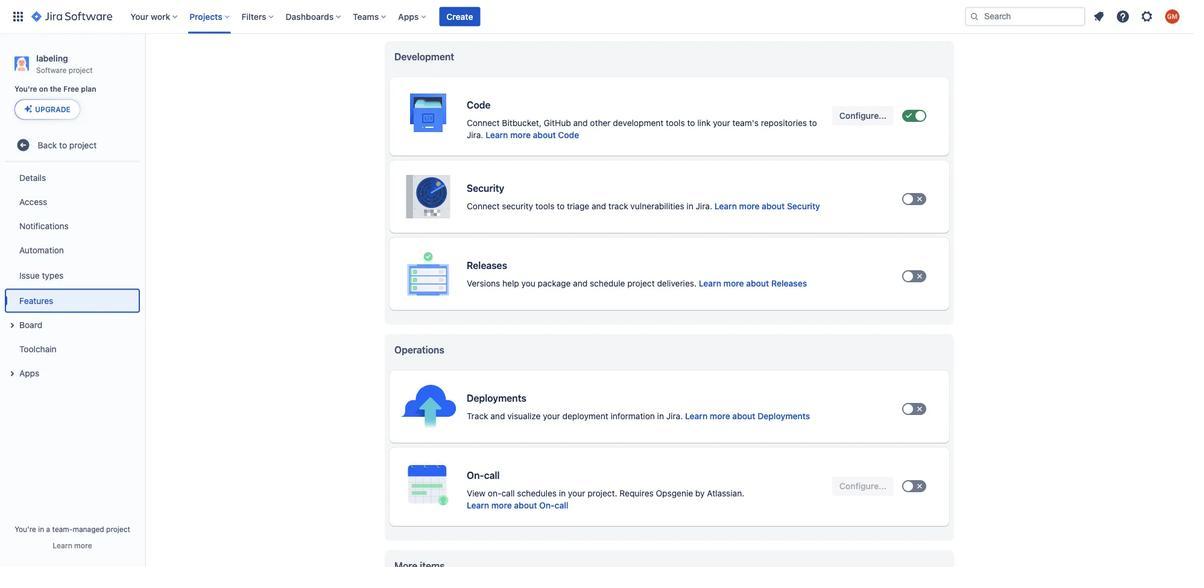 Task type: vqa. For each thing, say whether or not it's contained in the screenshot.
bottom Manage app requests
no



Task type: describe. For each thing, give the bounding box(es) containing it.
versions help you package and schedule project deliveries. learn more about releases
[[467, 278, 807, 288]]

your work button
[[127, 7, 182, 26]]

github
[[544, 118, 571, 128]]

dashboards
[[286, 11, 334, 21]]

settings image
[[1140, 9, 1155, 24]]

features link
[[5, 289, 140, 313]]

about inside learn more about code 'button'
[[533, 130, 556, 140]]

more inside 'button'
[[511, 130, 531, 140]]

projects button
[[186, 7, 235, 26]]

by
[[696, 488, 705, 498]]

schedule
[[590, 278, 625, 288]]

learn more
[[53, 541, 92, 550]]

vulnerabilities
[[631, 201, 685, 211]]

your inside "connect bitbucket, github and other development tools to link your team's repositories to jira."
[[713, 118, 731, 128]]

repositories
[[761, 118, 807, 128]]

projects
[[190, 11, 222, 21]]

project.
[[588, 488, 618, 498]]

toolchain link
[[5, 337, 140, 361]]

issue
[[19, 270, 40, 280]]

you're on the free plan
[[14, 85, 96, 93]]

versions
[[467, 278, 500, 288]]

package
[[538, 278, 571, 288]]

0 horizontal spatial your
[[543, 411, 560, 421]]

jira. inside "connect bitbucket, github and other development tools to link your team's repositories to jira."
[[467, 130, 484, 140]]

track and visualize your deployment information in jira. learn more about deployments
[[467, 411, 811, 421]]

view on-call schedules in your project. requires opsgenie by atlassian. learn more about on-call
[[467, 488, 745, 510]]

the
[[50, 85, 61, 93]]

software
[[36, 66, 67, 74]]

team's
[[733, 118, 759, 128]]

more inside view on-call schedules in your project. requires opsgenie by atlassian. learn more about on-call
[[492, 501, 512, 510]]

project right managed
[[106, 525, 130, 533]]

learn more about releases button
[[699, 278, 807, 290]]

1 horizontal spatial releases
[[772, 278, 807, 288]]

appswitcher icon image
[[11, 9, 25, 24]]

automation
[[19, 245, 64, 255]]

your
[[130, 11, 149, 21]]

toolchain
[[19, 344, 57, 354]]

more inside button
[[74, 541, 92, 550]]

learn inside 'button'
[[486, 130, 508, 140]]

work
[[151, 11, 170, 21]]

deployment
[[563, 411, 609, 421]]

details
[[19, 173, 46, 182]]

and inside "connect bitbucket, github and other development tools to link your team's repositories to jira."
[[574, 118, 588, 128]]

tools inside "connect bitbucket, github and other development tools to link your team's repositories to jira."
[[666, 118, 685, 128]]

on-call
[[467, 470, 500, 481]]

sidebar navigation image
[[132, 48, 158, 72]]

learn more button
[[53, 541, 92, 550]]

you're in a team-managed project
[[15, 525, 130, 533]]

free
[[63, 85, 79, 93]]

deliveries.
[[657, 278, 697, 288]]

teams
[[353, 11, 379, 21]]

and left track
[[592, 201, 606, 211]]

access
[[19, 197, 47, 207]]

learn more about code
[[486, 130, 579, 140]]

project right schedule
[[628, 278, 655, 288]]

team-
[[52, 525, 73, 533]]

configure...
[[840, 111, 887, 121]]

back to project
[[38, 140, 97, 150]]

connect security tools to triage and track vulnerabilities in jira. learn more about security
[[467, 201, 821, 211]]

0 vertical spatial releases
[[467, 260, 507, 271]]

notifications
[[19, 221, 69, 231]]

help image
[[1116, 9, 1131, 24]]

project inside back to project link
[[69, 140, 97, 150]]

development
[[613, 118, 664, 128]]

help
[[503, 278, 519, 288]]

upgrade button
[[15, 100, 80, 119]]

in right the information
[[658, 411, 664, 421]]

labeling
[[36, 53, 68, 63]]

and right package
[[573, 278, 588, 288]]

Search field
[[965, 7, 1086, 26]]

schedules
[[517, 488, 557, 498]]

you're for you're in a team-managed project
[[15, 525, 36, 533]]

plan
[[81, 85, 96, 93]]

security
[[502, 201, 533, 211]]

learn inside view on-call schedules in your project. requires opsgenie by atlassian. learn more about on-call
[[467, 501, 489, 510]]

create button
[[439, 7, 481, 26]]

link
[[698, 118, 711, 128]]

apps button
[[5, 361, 140, 385]]

atlassian.
[[707, 488, 745, 498]]

1 vertical spatial jira.
[[696, 201, 713, 211]]

2 horizontal spatial call
[[555, 501, 569, 510]]

apps inside dropdown button
[[398, 11, 419, 21]]

notifications link
[[5, 214, 140, 238]]

learn more about security button
[[715, 200, 821, 212]]

on- inside view on-call schedules in your project. requires opsgenie by atlassian. learn more about on-call
[[540, 501, 555, 510]]

0 horizontal spatial code
[[467, 99, 491, 111]]

to left link
[[688, 118, 695, 128]]

to right back
[[59, 140, 67, 150]]

details link
[[5, 166, 140, 190]]

issue types
[[19, 270, 64, 280]]



Task type: locate. For each thing, give the bounding box(es) containing it.
teams button
[[349, 7, 391, 26]]

0 horizontal spatial apps
[[19, 368, 39, 378]]

1 horizontal spatial security
[[787, 201, 821, 211]]

releases
[[467, 260, 507, 271], [772, 278, 807, 288]]

search image
[[970, 12, 980, 21]]

1 you're from the top
[[14, 85, 37, 93]]

visualize
[[508, 411, 541, 421]]

2 you're from the top
[[15, 525, 36, 533]]

you
[[522, 278, 536, 288]]

you're left on
[[14, 85, 37, 93]]

you're left a
[[15, 525, 36, 533]]

your left project.
[[568, 488, 586, 498]]

expand image inside apps button
[[5, 366, 19, 381]]

about inside view on-call schedules in your project. requires opsgenie by atlassian. learn more about on-call
[[514, 501, 537, 510]]

more
[[511, 130, 531, 140], [740, 201, 760, 211], [724, 278, 744, 288], [710, 411, 731, 421], [492, 501, 512, 510], [74, 541, 92, 550]]

1 vertical spatial tools
[[536, 201, 555, 211]]

0 vertical spatial security
[[467, 183, 505, 194]]

expand image for apps
[[5, 366, 19, 381]]

learn
[[486, 130, 508, 140], [715, 201, 737, 211], [699, 278, 722, 288], [685, 411, 708, 421], [467, 501, 489, 510], [53, 541, 72, 550]]

and right track
[[491, 411, 505, 421]]

jira software image
[[31, 9, 112, 24], [31, 9, 112, 24]]

0 vertical spatial your
[[713, 118, 731, 128]]

expand image down toolchain
[[5, 366, 19, 381]]

your right visualize
[[543, 411, 560, 421]]

0 vertical spatial expand image
[[5, 318, 19, 333]]

1 vertical spatial connect
[[467, 201, 500, 211]]

0 vertical spatial apps
[[398, 11, 419, 21]]

labeling software project
[[36, 53, 93, 74]]

banner containing your work
[[0, 0, 1195, 34]]

1 horizontal spatial jira.
[[667, 411, 683, 421]]

operations
[[395, 344, 445, 356]]

2 expand image from the top
[[5, 366, 19, 381]]

2 connect from the top
[[467, 201, 500, 211]]

code inside learn more about code 'button'
[[558, 130, 579, 140]]

issue types link
[[5, 262, 140, 289]]

board button
[[5, 313, 140, 337]]

1 vertical spatial deployments
[[758, 411, 811, 421]]

notifications image
[[1092, 9, 1107, 24]]

on-
[[488, 488, 502, 498]]

your profile and settings image
[[1166, 9, 1180, 24]]

0 vertical spatial connect
[[467, 118, 500, 128]]

2 vertical spatial jira.
[[667, 411, 683, 421]]

learn more about deployments button
[[685, 410, 811, 422]]

connect
[[467, 118, 500, 128], [467, 201, 500, 211]]

1 horizontal spatial deployments
[[758, 411, 811, 421]]

jira.
[[467, 130, 484, 140], [696, 201, 713, 211], [667, 411, 683, 421]]

1 vertical spatial code
[[558, 130, 579, 140]]

1 vertical spatial your
[[543, 411, 560, 421]]

filters button
[[238, 7, 279, 26]]

project
[[69, 66, 93, 74], [69, 140, 97, 150], [628, 278, 655, 288], [106, 525, 130, 533]]

1 vertical spatial on-
[[540, 501, 555, 510]]

your right link
[[713, 118, 731, 128]]

1 vertical spatial call
[[502, 488, 515, 498]]

0 vertical spatial code
[[467, 99, 491, 111]]

2 horizontal spatial your
[[713, 118, 731, 128]]

0 vertical spatial tools
[[666, 118, 685, 128]]

0 vertical spatial jira.
[[467, 130, 484, 140]]

expand image
[[5, 318, 19, 333], [5, 366, 19, 381]]

group containing details
[[5, 162, 140, 389]]

on
[[39, 85, 48, 93]]

tools right security
[[536, 201, 555, 211]]

0 horizontal spatial deployments
[[467, 393, 527, 404]]

configure... link
[[833, 106, 894, 126]]

filters
[[242, 11, 266, 21]]

project up plan
[[69, 66, 93, 74]]

0 vertical spatial you're
[[14, 85, 37, 93]]

2 vertical spatial your
[[568, 488, 586, 498]]

learn more about code button
[[486, 129, 579, 141]]

1 horizontal spatial on-
[[540, 501, 555, 510]]

opsgenie
[[656, 488, 693, 498]]

1 vertical spatial apps
[[19, 368, 39, 378]]

connect for connect bitbucket, github and other development tools to link your team's repositories to jira.
[[467, 118, 500, 128]]

a
[[46, 525, 50, 533]]

in left a
[[38, 525, 44, 533]]

security
[[467, 183, 505, 194], [787, 201, 821, 211]]

in inside view on-call schedules in your project. requires opsgenie by atlassian. learn more about on-call
[[559, 488, 566, 498]]

1 horizontal spatial your
[[568, 488, 586, 498]]

on- down schedules
[[540, 501, 555, 510]]

learn inside button
[[53, 541, 72, 550]]

jira. right the information
[[667, 411, 683, 421]]

features
[[19, 296, 53, 306]]

and
[[574, 118, 588, 128], [592, 201, 606, 211], [573, 278, 588, 288], [491, 411, 505, 421]]

dashboards button
[[282, 7, 346, 26]]

managed
[[73, 525, 104, 533]]

board
[[19, 320, 42, 330]]

back to project link
[[5, 133, 140, 157]]

code
[[467, 99, 491, 111], [558, 130, 579, 140]]

information
[[611, 411, 655, 421]]

back
[[38, 140, 57, 150]]

requires
[[620, 488, 654, 498]]

2 horizontal spatial jira.
[[696, 201, 713, 211]]

project inside the 'labeling software project'
[[69, 66, 93, 74]]

and left other on the top of page
[[574, 118, 588, 128]]

view
[[467, 488, 486, 498]]

0 vertical spatial deployments
[[467, 393, 527, 404]]

0 horizontal spatial jira.
[[467, 130, 484, 140]]

2 vertical spatial call
[[555, 501, 569, 510]]

about
[[533, 130, 556, 140], [762, 201, 785, 211], [747, 278, 770, 288], [733, 411, 756, 421], [514, 501, 537, 510]]

1 connect from the top
[[467, 118, 500, 128]]

0 vertical spatial call
[[484, 470, 500, 481]]

group
[[5, 162, 140, 389]]

expand image inside board button
[[5, 318, 19, 333]]

your work
[[130, 11, 170, 21]]

tools left link
[[666, 118, 685, 128]]

expand image down features
[[5, 318, 19, 333]]

1 vertical spatial security
[[787, 201, 821, 211]]

apps down toolchain
[[19, 368, 39, 378]]

connect inside "connect bitbucket, github and other development tools to link your team's repositories to jira."
[[467, 118, 500, 128]]

call up learn more about on-call button
[[502, 488, 515, 498]]

connect left bitbucket,
[[467, 118, 500, 128]]

0 horizontal spatial releases
[[467, 260, 507, 271]]

1 horizontal spatial code
[[558, 130, 579, 140]]

upgrade
[[35, 105, 71, 114]]

1 horizontal spatial tools
[[666, 118, 685, 128]]

connect for connect security tools to triage and track vulnerabilities in jira. learn more about security
[[467, 201, 500, 211]]

other
[[590, 118, 611, 128]]

connect left security
[[467, 201, 500, 211]]

apps right teams popup button
[[398, 11, 419, 21]]

triage
[[567, 201, 590, 211]]

0 horizontal spatial security
[[467, 183, 505, 194]]

you're
[[14, 85, 37, 93], [15, 525, 36, 533]]

1 expand image from the top
[[5, 318, 19, 333]]

1 horizontal spatial call
[[502, 488, 515, 498]]

expand image for board
[[5, 318, 19, 333]]

apps inside button
[[19, 368, 39, 378]]

access link
[[5, 190, 140, 214]]

jira. left learn more about code
[[467, 130, 484, 140]]

in right schedules
[[559, 488, 566, 498]]

0 horizontal spatial tools
[[536, 201, 555, 211]]

learn more about on-call button
[[467, 500, 569, 512]]

project up details link
[[69, 140, 97, 150]]

0 horizontal spatial on-
[[467, 470, 484, 481]]

apps button
[[395, 7, 431, 26]]

1 vertical spatial releases
[[772, 278, 807, 288]]

1 horizontal spatial apps
[[398, 11, 419, 21]]

your
[[713, 118, 731, 128], [543, 411, 560, 421], [568, 488, 586, 498]]

jira. right the vulnerabilities at the top right of the page
[[696, 201, 713, 211]]

track
[[467, 411, 489, 421]]

call up on-
[[484, 470, 500, 481]]

track
[[609, 201, 629, 211]]

you're for you're on the free plan
[[14, 85, 37, 93]]

call down schedules
[[555, 501, 569, 510]]

your inside view on-call schedules in your project. requires opsgenie by atlassian. learn more about on-call
[[568, 488, 586, 498]]

bitbucket,
[[502, 118, 542, 128]]

0 vertical spatial on-
[[467, 470, 484, 481]]

1 vertical spatial you're
[[15, 525, 36, 533]]

1 vertical spatial expand image
[[5, 366, 19, 381]]

automation link
[[5, 238, 140, 262]]

in right the vulnerabilities at the top right of the page
[[687, 201, 694, 211]]

banner
[[0, 0, 1195, 34]]

to left triage
[[557, 201, 565, 211]]

on- up the view
[[467, 470, 484, 481]]

create
[[447, 11, 473, 21]]

connect bitbucket, github and other development tools to link your team's repositories to jira.
[[467, 118, 817, 140]]

types
[[42, 270, 64, 280]]

development
[[395, 51, 454, 62]]

0 horizontal spatial call
[[484, 470, 500, 481]]

deployments
[[467, 393, 527, 404], [758, 411, 811, 421]]

primary element
[[7, 0, 965, 33]]

to right repositories at the top
[[810, 118, 817, 128]]



